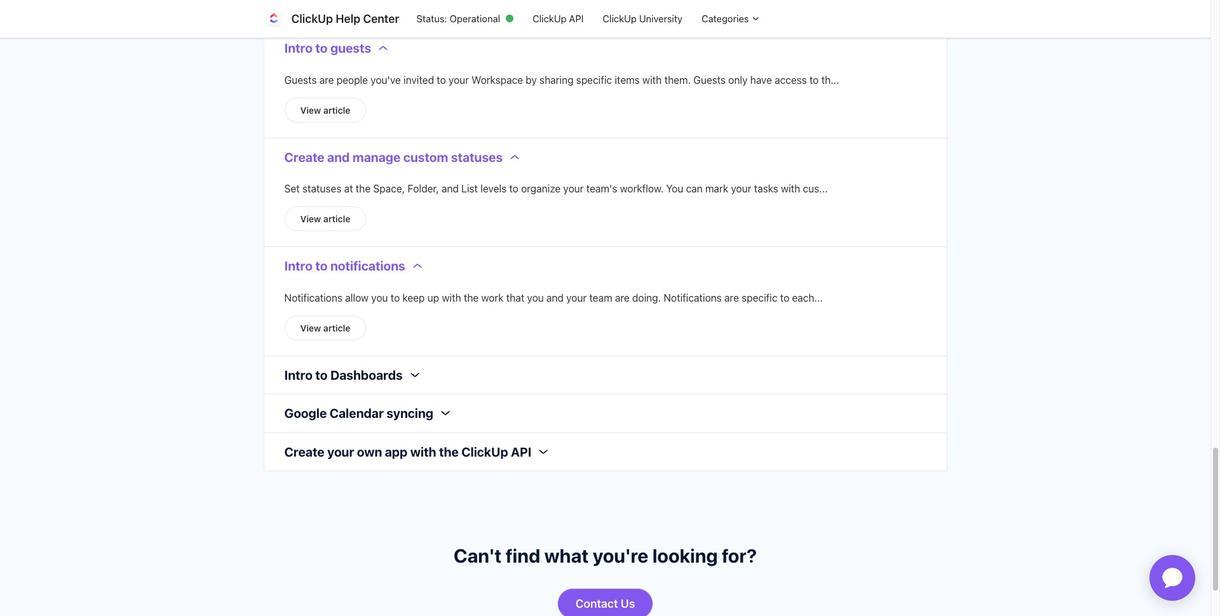 Task type: locate. For each thing, give the bounding box(es) containing it.
1 intro from the top
[[284, 41, 313, 55]]

statuses left at
[[302, 183, 341, 194]]

article
[[323, 105, 350, 115], [323, 214, 350, 224], [323, 322, 350, 333]]

1 horizontal spatial statuses
[[451, 150, 503, 164]]

1 view from the top
[[300, 105, 321, 115]]

2 vertical spatial article
[[323, 322, 350, 333]]

and left list
[[441, 183, 459, 194]]

with inside dropdown button
[[410, 444, 436, 459]]

guests
[[330, 41, 371, 55]]

article for notifications
[[323, 322, 350, 333]]

1 vertical spatial and
[[441, 183, 459, 194]]

0 horizontal spatial notifications
[[284, 292, 342, 303]]

1 article from the top
[[323, 105, 350, 115]]

to left guests
[[315, 41, 328, 55]]

0 horizontal spatial the
[[356, 183, 371, 194]]

0 horizontal spatial api
[[511, 444, 532, 459]]

with
[[642, 74, 662, 85], [781, 183, 800, 194], [442, 292, 461, 303], [410, 444, 436, 459]]

you're
[[593, 545, 648, 567]]

3 view article from the top
[[300, 322, 350, 333]]

1 vertical spatial create
[[284, 444, 325, 459]]

intro for intro to notifications
[[284, 259, 313, 273]]

create your own app with the clickup api
[[284, 444, 532, 459]]

looking
[[652, 545, 718, 567]]

api
[[569, 13, 584, 24], [511, 444, 532, 459]]

notifications
[[330, 259, 405, 273]]

clickup university
[[603, 13, 683, 24]]

view article down people
[[300, 105, 350, 115]]

1 horizontal spatial notifications
[[664, 292, 722, 303]]

view for create and manage custom statuses
[[300, 214, 321, 224]]

notifications left allow
[[284, 292, 342, 303]]

2 vertical spatial the
[[439, 444, 459, 459]]

intro to dashboards
[[284, 368, 403, 382]]

that
[[506, 292, 524, 303]]

0 vertical spatial intro
[[284, 41, 313, 55]]

1 vertical spatial view
[[300, 214, 321, 224]]

statuses up list
[[451, 150, 503, 164]]

2 intro from the top
[[284, 259, 313, 273]]

your inside dropdown button
[[327, 444, 354, 459]]

2 guests from the left
[[693, 74, 726, 85]]

article for guests
[[323, 105, 350, 115]]

view article link for guests
[[284, 98, 366, 122]]

have
[[750, 74, 772, 85]]

center
[[363, 12, 399, 25]]

0 horizontal spatial statuses
[[302, 183, 341, 194]]

2 view article link from the top
[[284, 207, 366, 231]]

create up 'set'
[[284, 150, 325, 164]]

and
[[327, 150, 350, 164], [441, 183, 459, 194], [546, 292, 564, 303]]

contact us button
[[558, 589, 653, 616]]

university
[[639, 13, 683, 24]]

notifications allow you to keep up with the work that you and your team are doing. notifications are specific to each...
[[284, 292, 823, 303]]

view article link down at
[[284, 207, 366, 231]]

1 horizontal spatial api
[[569, 13, 584, 24]]

can't
[[454, 545, 502, 567]]

2 view article from the top
[[300, 214, 350, 224]]

0 horizontal spatial specific
[[576, 74, 612, 85]]

create your own app with the clickup api button
[[264, 433, 568, 471]]

create
[[284, 150, 325, 164], [284, 444, 325, 459]]

and up at
[[327, 150, 350, 164]]

statuses
[[451, 150, 503, 164], [302, 183, 341, 194]]

2 view from the top
[[300, 214, 321, 224]]

view article link
[[284, 98, 366, 122], [284, 207, 366, 231], [284, 316, 366, 340]]

view article for guests
[[300, 105, 350, 115]]

team's
[[586, 183, 617, 194]]

intro to guests button
[[264, 29, 408, 67]]

0 horizontal spatial you
[[371, 292, 388, 303]]

clickup help center
[[291, 12, 399, 25]]

create for create your own app with the clickup api
[[284, 444, 325, 459]]

the left work
[[464, 292, 479, 303]]

0 vertical spatial statuses
[[451, 150, 503, 164]]

custom
[[403, 150, 448, 164]]

you
[[371, 292, 388, 303], [527, 292, 544, 303]]

view article link down allow
[[284, 316, 366, 340]]

create down "google"
[[284, 444, 325, 459]]

only
[[728, 74, 748, 85]]

guests are people you've invited to your workspace by sharing specific items with them. guests only have access to th...
[[284, 74, 839, 85]]

1 vertical spatial the
[[464, 292, 479, 303]]

view article link down people
[[284, 98, 366, 122]]

1 horizontal spatial and
[[441, 183, 459, 194]]

to left each...
[[780, 292, 789, 303]]

with right items
[[642, 74, 662, 85]]

specific left each...
[[742, 292, 777, 303]]

3 view article link from the top
[[284, 316, 366, 340]]

to left notifications on the left top of the page
[[315, 259, 328, 273]]

can
[[686, 183, 703, 194]]

create and manage custom statuses button
[[264, 138, 540, 176]]

0 vertical spatial view article
[[300, 105, 350, 115]]

with right "up"
[[442, 292, 461, 303]]

1 vertical spatial view article link
[[284, 207, 366, 231]]

0 horizontal spatial and
[[327, 150, 350, 164]]

with right app
[[410, 444, 436, 459]]

api inside clickup api link
[[569, 13, 584, 24]]

view
[[300, 105, 321, 115], [300, 214, 321, 224], [300, 322, 321, 333]]

1 horizontal spatial you
[[527, 292, 544, 303]]

clickup api
[[533, 13, 584, 24]]

them.
[[664, 74, 691, 85]]

application
[[1134, 540, 1211, 616]]

cus...
[[803, 183, 828, 194]]

0 vertical spatial and
[[327, 150, 350, 164]]

article down at
[[323, 214, 350, 224]]

1 horizontal spatial the
[[439, 444, 459, 459]]

you right that
[[527, 292, 544, 303]]

1 vertical spatial statuses
[[302, 183, 341, 194]]

intro
[[284, 41, 313, 55], [284, 259, 313, 273], [284, 368, 313, 382]]

article down allow
[[323, 322, 350, 333]]

2 vertical spatial view article
[[300, 322, 350, 333]]

to inside intro to guests "dropdown button"
[[315, 41, 328, 55]]

1 notifications from the left
[[284, 292, 342, 303]]

2 notifications from the left
[[664, 292, 722, 303]]

1 vertical spatial article
[[323, 214, 350, 224]]

the right app
[[439, 444, 459, 459]]

1 vertical spatial api
[[511, 444, 532, 459]]

article down people
[[323, 105, 350, 115]]

2 article from the top
[[323, 214, 350, 224]]

0 vertical spatial the
[[356, 183, 371, 194]]

view for intro to notifications
[[300, 322, 321, 333]]

up
[[427, 292, 439, 303]]

clickup api link
[[523, 7, 593, 31]]

specific
[[576, 74, 612, 85], [742, 292, 777, 303]]

clickup inside dropdown button
[[461, 444, 508, 459]]

own
[[357, 444, 382, 459]]

2 vertical spatial view article link
[[284, 316, 366, 340]]

1 vertical spatial view article
[[300, 214, 350, 224]]

1 view article link from the top
[[284, 98, 366, 122]]

are
[[319, 74, 334, 85], [615, 292, 630, 303], [724, 292, 739, 303]]

1 create from the top
[[284, 150, 325, 164]]

intro to guests
[[284, 41, 371, 55]]

you've
[[371, 74, 401, 85]]

guests left only
[[693, 74, 726, 85]]

sharing
[[539, 74, 574, 85]]

and right that
[[546, 292, 564, 303]]

1 horizontal spatial guests
[[693, 74, 726, 85]]

intro inside "dropdown button"
[[284, 41, 313, 55]]

google
[[284, 406, 327, 421]]

2 vertical spatial intro
[[284, 368, 313, 382]]

2 vertical spatial and
[[546, 292, 564, 303]]

you right allow
[[371, 292, 388, 303]]

0 horizontal spatial guests
[[284, 74, 317, 85]]

team
[[589, 292, 612, 303]]

3 view from the top
[[300, 322, 321, 333]]

to inside intro to dashboards dropdown button
[[315, 368, 328, 382]]

clickup help help center home page image
[[263, 9, 284, 29]]

clickup for clickup university
[[603, 13, 637, 24]]

2 create from the top
[[284, 444, 325, 459]]

0 vertical spatial api
[[569, 13, 584, 24]]

google calendar syncing
[[284, 406, 433, 421]]

specific left items
[[576, 74, 612, 85]]

at
[[344, 183, 353, 194]]

your left own
[[327, 444, 354, 459]]

the
[[356, 183, 371, 194], [464, 292, 479, 303], [439, 444, 459, 459]]

clickup
[[291, 12, 333, 25], [533, 13, 567, 24], [603, 13, 637, 24], [461, 444, 508, 459]]

1 horizontal spatial specific
[[742, 292, 777, 303]]

set statuses at the space, folder, and list levels to organize your team's workflow. you can mark your tasks with cus...
[[284, 183, 828, 194]]

with right tasks
[[781, 183, 800, 194]]

intro to dashboards button
[[264, 356, 439, 394]]

categories
[[702, 13, 751, 24]]

the inside dropdown button
[[439, 444, 459, 459]]

guests down intro to guests at left
[[284, 74, 317, 85]]

view article down at
[[300, 214, 350, 224]]

0 vertical spatial create
[[284, 150, 325, 164]]

0 vertical spatial view article link
[[284, 98, 366, 122]]

levels
[[480, 183, 507, 194]]

to
[[315, 41, 328, 55], [437, 74, 446, 85], [809, 74, 819, 85], [509, 183, 518, 194], [315, 259, 328, 273], [391, 292, 400, 303], [780, 292, 789, 303], [315, 368, 328, 382]]

guests
[[284, 74, 317, 85], [693, 74, 726, 85]]

notifications right the 'doing.'
[[664, 292, 722, 303]]

to up "google"
[[315, 368, 328, 382]]

workspace
[[472, 74, 523, 85]]

view article
[[300, 105, 350, 115], [300, 214, 350, 224], [300, 322, 350, 333]]

3 intro from the top
[[284, 368, 313, 382]]

0 vertical spatial view
[[300, 105, 321, 115]]

0 vertical spatial article
[[323, 105, 350, 115]]

you
[[666, 183, 683, 194]]

the right at
[[356, 183, 371, 194]]

1 view article from the top
[[300, 105, 350, 115]]

find
[[506, 545, 540, 567]]

view article down allow
[[300, 322, 350, 333]]

2 vertical spatial view
[[300, 322, 321, 333]]

notifications
[[284, 292, 342, 303], [664, 292, 722, 303]]

your
[[449, 74, 469, 85], [563, 183, 584, 194], [731, 183, 751, 194], [566, 292, 587, 303], [327, 444, 354, 459]]

3 article from the top
[[323, 322, 350, 333]]

1 vertical spatial intro
[[284, 259, 313, 273]]

2 horizontal spatial and
[[546, 292, 564, 303]]

0 horizontal spatial are
[[319, 74, 334, 85]]



Task type: vqa. For each thing, say whether or not it's contained in the screenshot.
"ClickUp" inside the Clickup University link
no



Task type: describe. For each thing, give the bounding box(es) containing it.
operational
[[450, 13, 500, 24]]

people
[[337, 74, 368, 85]]

calendar
[[330, 406, 384, 421]]

article for manage
[[323, 214, 350, 224]]

api inside create your own app with the clickup api dropdown button
[[511, 444, 532, 459]]

0 vertical spatial specific
[[576, 74, 612, 85]]

clickup help center link
[[263, 9, 407, 29]]

access
[[775, 74, 807, 85]]

work
[[481, 292, 504, 303]]

2 you from the left
[[527, 292, 544, 303]]

1 guests from the left
[[284, 74, 317, 85]]

doing.
[[632, 292, 661, 303]]

your left workspace
[[449, 74, 469, 85]]

help
[[336, 12, 360, 25]]

your left team's
[[563, 183, 584, 194]]

by
[[526, 74, 537, 85]]

th...
[[821, 74, 839, 85]]

statuses inside dropdown button
[[451, 150, 503, 164]]

your right mark
[[731, 183, 751, 194]]

intro for intro to guests
[[284, 41, 313, 55]]

google calendar syncing button
[[264, 395, 470, 432]]

1 you from the left
[[371, 292, 388, 303]]

intro to notifications
[[284, 259, 405, 273]]

view article link for notifications
[[284, 316, 366, 340]]

to left keep
[[391, 292, 400, 303]]

contact
[[576, 597, 618, 611]]

status: operational
[[417, 13, 500, 24]]

manage
[[353, 150, 401, 164]]

1 vertical spatial specific
[[742, 292, 777, 303]]

status:
[[417, 13, 447, 24]]

clickup university link
[[593, 7, 692, 31]]

mark
[[705, 183, 728, 194]]

create for create and manage custom statuses
[[284, 150, 325, 164]]

app
[[385, 444, 407, 459]]

to inside intro to notifications dropdown button
[[315, 259, 328, 273]]

view article for manage
[[300, 214, 350, 224]]

1 horizontal spatial are
[[615, 292, 630, 303]]

view article link for manage
[[284, 207, 366, 231]]

items
[[615, 74, 640, 85]]

categories button
[[692, 7, 770, 31]]

list
[[461, 183, 478, 194]]

view article for notifications
[[300, 322, 350, 333]]

what
[[544, 545, 589, 567]]

2 horizontal spatial are
[[724, 292, 739, 303]]

for?
[[722, 545, 757, 567]]

create and manage custom statuses
[[284, 150, 503, 164]]

contact us
[[576, 597, 635, 611]]

keep
[[402, 292, 425, 303]]

workflow.
[[620, 183, 664, 194]]

organize
[[521, 183, 561, 194]]

dashboards
[[330, 368, 403, 382]]

intro to notifications button
[[264, 247, 442, 285]]

clickup for clickup api
[[533, 13, 567, 24]]

allow
[[345, 292, 369, 303]]

each...
[[792, 292, 823, 303]]

to right levels
[[509, 183, 518, 194]]

view for intro to guests
[[300, 105, 321, 115]]

intro for intro to dashboards
[[284, 368, 313, 382]]

folder,
[[408, 183, 439, 194]]

and inside dropdown button
[[327, 150, 350, 164]]

tasks
[[754, 183, 778, 194]]

set
[[284, 183, 300, 194]]

to right the invited at the left top of the page
[[437, 74, 446, 85]]

can't find what you're looking for?
[[454, 545, 757, 567]]

invited
[[404, 74, 434, 85]]

to left th...
[[809, 74, 819, 85]]

syncing
[[387, 406, 433, 421]]

your left team
[[566, 292, 587, 303]]

2 horizontal spatial the
[[464, 292, 479, 303]]

clickup for clickup help center
[[291, 12, 333, 25]]

us
[[621, 597, 635, 611]]

space,
[[373, 183, 405, 194]]



